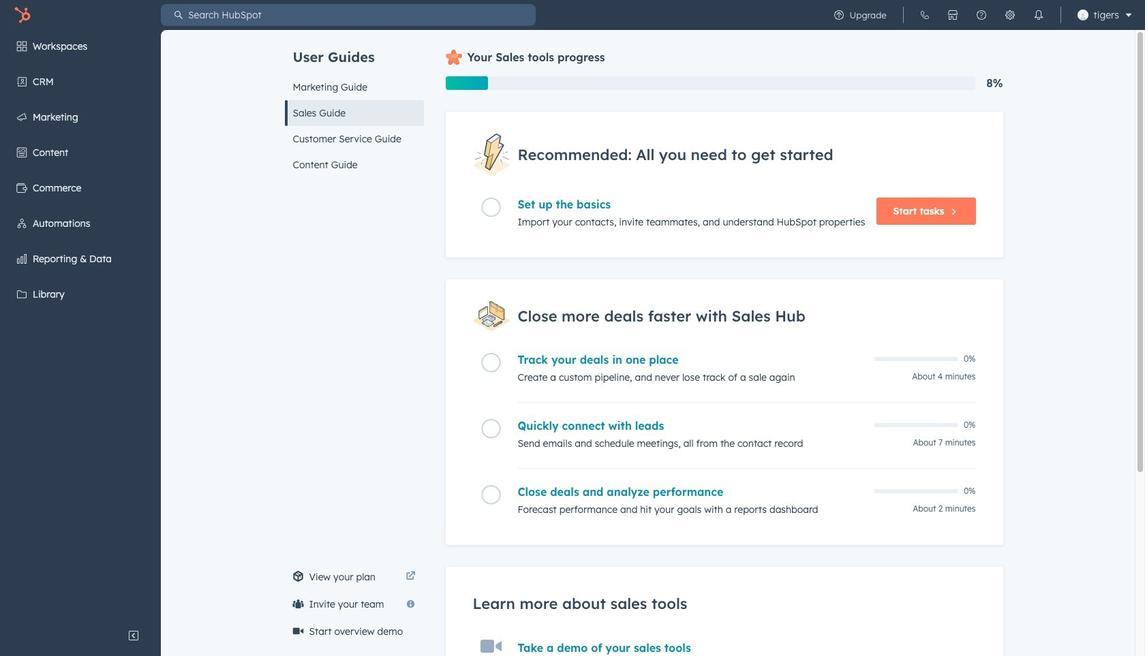 Task type: locate. For each thing, give the bounding box(es) containing it.
user guides element
[[285, 30, 424, 178]]

2 link opens in a new window image from the top
[[406, 572, 416, 582]]

progress bar
[[446, 76, 488, 90]]

link opens in a new window image
[[406, 569, 416, 586], [406, 572, 416, 582]]

menu
[[825, 0, 1137, 30], [0, 30, 161, 623]]

Search HubSpot search field
[[183, 4, 536, 26]]



Task type: vqa. For each thing, say whether or not it's contained in the screenshot.
the Contacts 'Link' for Companies link
no



Task type: describe. For each thing, give the bounding box(es) containing it.
notifications image
[[1033, 10, 1044, 20]]

help image
[[976, 10, 987, 20]]

1 horizontal spatial menu
[[825, 0, 1137, 30]]

settings image
[[1005, 10, 1016, 20]]

howard n/a image
[[1078, 10, 1089, 20]]

marketplaces image
[[948, 10, 958, 20]]

0 horizontal spatial menu
[[0, 30, 161, 623]]

1 link opens in a new window image from the top
[[406, 569, 416, 586]]



